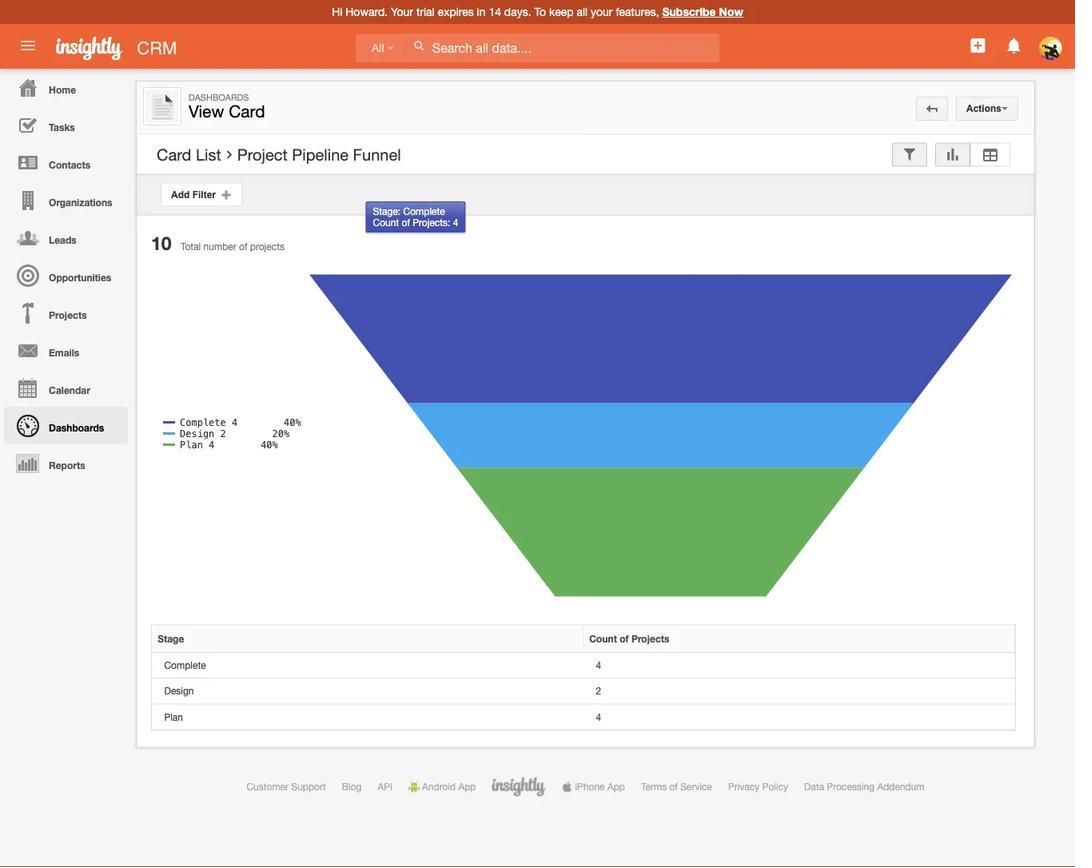 Task type: locate. For each thing, give the bounding box(es) containing it.
design
[[164, 686, 194, 697]]

1 horizontal spatial projects
[[631, 633, 669, 644]]

privacy
[[728, 781, 760, 793]]

stage
[[158, 633, 184, 644]]

policy
[[762, 781, 788, 793]]

leads
[[49, 234, 77, 245]]

customer support
[[247, 781, 326, 793]]

customer support link
[[247, 781, 326, 793]]

app for android app
[[458, 781, 476, 793]]

organizations link
[[4, 181, 128, 219]]

4 row from the top
[[152, 705, 1015, 730]]

navigation
[[0, 69, 128, 482]]

howard.
[[346, 5, 388, 18]]

hi
[[332, 5, 342, 18]]

api link
[[378, 781, 393, 793]]

1 vertical spatial 4 cell
[[584, 705, 1015, 730]]

0 vertical spatial dashboards
[[189, 92, 249, 102]]

1 vertical spatial projects
[[631, 633, 669, 644]]

2 4 cell from the top
[[584, 705, 1015, 730]]

card left list
[[157, 145, 191, 164]]

1 vertical spatial count
[[589, 633, 617, 644]]

projects link
[[4, 294, 128, 332]]

blog link
[[342, 781, 362, 793]]

complete
[[403, 205, 445, 217], [164, 660, 206, 671]]

1 horizontal spatial card
[[229, 102, 265, 121]]

1 row from the top
[[152, 625, 1015, 653]]

complete up "design"
[[164, 660, 206, 671]]

customer
[[247, 781, 289, 793]]

0 horizontal spatial count
[[373, 217, 399, 228]]

complete inside cell
[[164, 660, 206, 671]]

dashboards inside the dashboards view card
[[189, 92, 249, 102]]

1 app from the left
[[458, 781, 476, 793]]

4 right projects:
[[453, 217, 458, 228]]

count inside stage: complete count of projects: 4
[[373, 217, 399, 228]]

home
[[49, 84, 76, 95]]

1 horizontal spatial complete
[[403, 205, 445, 217]]

1 vertical spatial dashboards
[[49, 422, 104, 433]]

dashboards link
[[4, 407, 128, 444]]

service
[[680, 781, 712, 793]]

0 horizontal spatial app
[[458, 781, 476, 793]]

app right iphone
[[607, 781, 625, 793]]

addendum
[[877, 781, 925, 793]]

1 vertical spatial 4
[[596, 660, 601, 671]]

1 horizontal spatial dashboards
[[189, 92, 249, 102]]

notifications image
[[1005, 36, 1024, 55]]

calendar link
[[4, 369, 128, 407]]

0 vertical spatial count
[[373, 217, 399, 228]]

0 horizontal spatial projects
[[49, 309, 87, 321]]

Search all data.... text field
[[404, 33, 719, 62]]

navigation containing home
[[0, 69, 128, 482]]

0 vertical spatial card
[[229, 102, 265, 121]]

processing
[[827, 781, 875, 793]]

count down stage:
[[373, 217, 399, 228]]

filter
[[192, 189, 216, 200]]

total
[[181, 241, 201, 252]]

app right android at the bottom left
[[458, 781, 476, 793]]

add filter
[[171, 189, 221, 200]]

4 for complete
[[596, 660, 601, 671]]

4 for plan
[[596, 711, 601, 723]]

chart image
[[946, 149, 960, 160]]

0 vertical spatial 4 cell
[[584, 653, 1015, 679]]

android
[[422, 781, 456, 793]]

all
[[577, 5, 588, 18]]

data processing addendum
[[804, 781, 925, 793]]

row group
[[152, 653, 1015, 730]]

expires
[[438, 5, 474, 18]]

row containing complete
[[152, 653, 1015, 679]]

dashboards for dashboards view card
[[189, 92, 249, 102]]

data processing addendum link
[[804, 781, 925, 793]]

project pipeline funnel
[[237, 145, 401, 164]]

iphone
[[575, 781, 605, 793]]

4 cell
[[584, 653, 1015, 679], [584, 705, 1015, 730]]

0 vertical spatial 4
[[453, 217, 458, 228]]

1 4 cell from the top
[[584, 653, 1015, 679]]

plan
[[164, 711, 183, 723]]

iphone app link
[[561, 781, 625, 793]]

projects
[[49, 309, 87, 321], [631, 633, 669, 644]]

4 down the 2 on the right of page
[[596, 711, 601, 723]]

total number of projects
[[181, 241, 285, 252]]

1 horizontal spatial count
[[589, 633, 617, 644]]

card
[[229, 102, 265, 121], [157, 145, 191, 164]]

4
[[453, 217, 458, 228], [596, 660, 601, 671], [596, 711, 601, 723]]

dashboards
[[189, 92, 249, 102], [49, 422, 104, 433]]

dashboards up reports link
[[49, 422, 104, 433]]

complete up projects:
[[403, 205, 445, 217]]

0 horizontal spatial complete
[[164, 660, 206, 671]]

all
[[372, 42, 384, 54]]

days.
[[504, 5, 531, 18]]

card list link
[[157, 145, 221, 164]]

1 horizontal spatial app
[[607, 781, 625, 793]]

dashboards view card
[[189, 92, 265, 121]]

2 app from the left
[[607, 781, 625, 793]]

contacts
[[49, 159, 90, 170]]

plan cell
[[152, 705, 584, 730]]

add
[[171, 189, 190, 200]]

contacts link
[[4, 144, 128, 181]]

count
[[373, 217, 399, 228], [589, 633, 617, 644]]

android app
[[422, 781, 476, 793]]

card right view
[[229, 102, 265, 121]]

reports link
[[4, 444, 128, 482]]

app
[[458, 781, 476, 793], [607, 781, 625, 793]]

2 row from the top
[[152, 653, 1015, 679]]

blog
[[342, 781, 362, 793]]

tasks
[[49, 122, 75, 133]]

all link
[[356, 34, 404, 63]]

row
[[152, 625, 1015, 653], [152, 653, 1015, 679], [152, 679, 1015, 705], [152, 705, 1015, 730]]

0 horizontal spatial dashboards
[[49, 422, 104, 433]]

count up the 2 on the right of page
[[589, 633, 617, 644]]

2 cell
[[584, 679, 1015, 705]]

privacy policy link
[[728, 781, 788, 793]]

filter image
[[902, 149, 917, 160]]

4 inside stage: complete count of projects: 4
[[453, 217, 458, 228]]

hi howard. your trial expires in 14 days. to keep all your features, subscribe now
[[332, 5, 743, 18]]

1 vertical spatial complete
[[164, 660, 206, 671]]

1 vertical spatial card
[[157, 145, 191, 164]]

home link
[[4, 69, 128, 106]]

card image
[[146, 90, 178, 122]]

3 row from the top
[[152, 679, 1015, 705]]

dashboards inside navigation
[[49, 422, 104, 433]]

trial
[[416, 5, 435, 18]]

card inside the dashboards view card
[[229, 102, 265, 121]]

your
[[591, 5, 613, 18]]

2 vertical spatial 4
[[596, 711, 601, 723]]

dashboards right card image
[[189, 92, 249, 102]]

10
[[151, 232, 172, 254]]

0 vertical spatial complete
[[403, 205, 445, 217]]

4 up the 2 on the right of page
[[596, 660, 601, 671]]

of
[[402, 217, 410, 228], [239, 241, 247, 252], [620, 633, 629, 644], [669, 781, 678, 793]]

emails
[[49, 347, 79, 358]]



Task type: vqa. For each thing, say whether or not it's contained in the screenshot.
No related to No Tags
no



Task type: describe. For each thing, give the bounding box(es) containing it.
privacy policy
[[728, 781, 788, 793]]

of inside stage: complete count of projects: 4
[[402, 217, 410, 228]]

in
[[477, 5, 486, 18]]

complete cell
[[152, 653, 584, 679]]

subscribe now link
[[662, 5, 743, 18]]

projects:
[[413, 217, 450, 228]]

count of projects
[[589, 633, 669, 644]]

back image
[[926, 103, 938, 114]]

2
[[596, 686, 601, 697]]

opportunities
[[49, 272, 111, 283]]

organizations
[[49, 197, 112, 208]]

4 cell for plan
[[584, 705, 1015, 730]]

funnel
[[353, 145, 401, 164]]

android app link
[[409, 781, 476, 793]]

iphone app
[[575, 781, 625, 793]]

4 cell for complete
[[584, 653, 1015, 679]]

complete inside stage: complete count of projects: 4
[[403, 205, 445, 217]]

support
[[291, 781, 326, 793]]

white image
[[413, 40, 424, 51]]

app for iphone app
[[607, 781, 625, 793]]

design cell
[[152, 679, 584, 705]]

row group containing complete
[[152, 653, 1015, 730]]

0 horizontal spatial card
[[157, 145, 191, 164]]

subscribe
[[662, 5, 716, 18]]

row containing design
[[152, 679, 1015, 705]]

stage:
[[373, 205, 401, 217]]

14
[[489, 5, 501, 18]]

projects
[[250, 241, 285, 252]]

dashboards for dashboards
[[49, 422, 104, 433]]

pipeline
[[292, 145, 349, 164]]

terms of service link
[[641, 781, 712, 793]]

plus image
[[221, 189, 232, 200]]

to
[[534, 5, 546, 18]]

0 vertical spatial projects
[[49, 309, 87, 321]]

project
[[237, 145, 288, 164]]

number
[[204, 241, 236, 252]]

opportunities link
[[4, 257, 128, 294]]

calendar
[[49, 384, 90, 396]]

terms
[[641, 781, 667, 793]]

features,
[[616, 5, 659, 18]]

now
[[719, 5, 743, 18]]

stage: complete count of projects: 4
[[373, 205, 458, 228]]

actions button
[[956, 97, 1018, 121]]

keep
[[549, 5, 574, 18]]

actions
[[966, 103, 1002, 114]]

your
[[391, 5, 413, 18]]

view
[[189, 102, 224, 121]]

terms of service
[[641, 781, 712, 793]]

emails link
[[4, 332, 128, 369]]

api
[[378, 781, 393, 793]]

add filter link
[[161, 183, 243, 207]]

tasks link
[[4, 106, 128, 144]]

card list
[[157, 145, 221, 164]]

reports
[[49, 460, 85, 471]]

data
[[804, 781, 824, 793]]

row containing plan
[[152, 705, 1015, 730]]

crm
[[137, 38, 177, 58]]

row containing stage
[[152, 625, 1015, 653]]

count inside row
[[589, 633, 617, 644]]

of inside row
[[620, 633, 629, 644]]

leads link
[[4, 219, 128, 257]]

list
[[196, 145, 221, 164]]

table image
[[981, 149, 1000, 160]]



